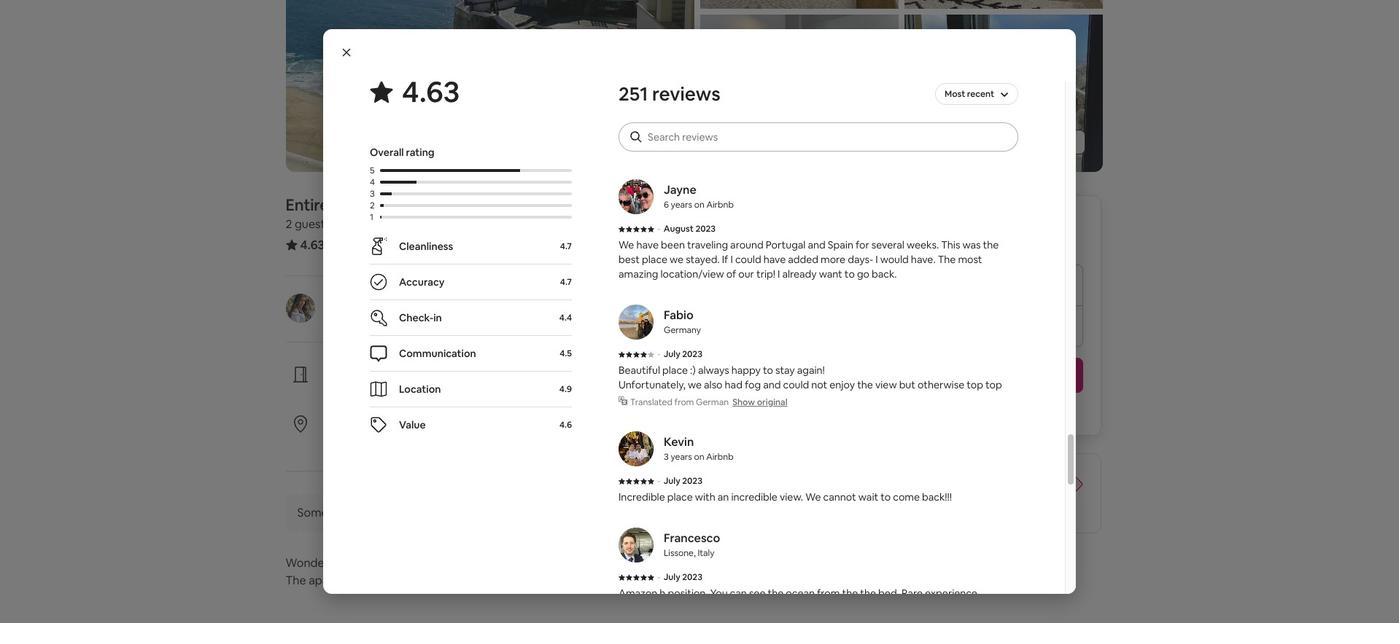 Task type: vqa. For each thing, say whether or not it's contained in the screenshot.


Task type: locate. For each thing, give the bounding box(es) containing it.
0 horizontal spatial 6
[[332, 312, 338, 325]]

1 vertical spatial have
[[764, 253, 786, 266]]

on for kevin
[[694, 452, 705, 463]]

0 vertical spatial august
[[664, 127, 694, 139]]

1 vertical spatial july
[[664, 476, 681, 487]]

reserve button
[[849, 358, 1084, 393]]

fog
[[745, 379, 761, 392]]

can
[[730, 587, 747, 601]]

1 horizontal spatial guests
[[399, 434, 430, 447]]

years inside the jayne 6 years on airbnb
[[671, 199, 693, 211]]

· august 2023 up amazing views and location.
[[658, 127, 716, 139]]

1 left 'unit'
[[370, 212, 374, 223]]

2 airbnb from the top
[[707, 452, 734, 463]]

3 down kevin
[[664, 452, 669, 463]]

years inside the kevin 3 years on airbnb
[[671, 452, 692, 463]]

0 horizontal spatial to
[[763, 364, 773, 377]]

0 vertical spatial 4.63
[[402, 73, 460, 111]]

251 down bedroom
[[334, 237, 352, 252]]

a
[[515, 434, 521, 447], [406, 574, 412, 589]]

place up amazing
[[642, 253, 668, 266]]

0 vertical spatial been
[[661, 239, 685, 252]]

0 vertical spatial the
[[938, 253, 956, 266]]

for
[[856, 239, 870, 252]]

august for lana
[[664, 127, 694, 139]]

3 left 'unit'
[[370, 188, 375, 200]]

wonderful
[[286, 556, 343, 571]]

lockbox.
[[456, 385, 495, 398]]

with up value
[[415, 385, 435, 398]]

august up traveling
[[664, 223, 694, 235]]

1 horizontal spatial with
[[695, 491, 716, 504]]

2023 up position.
[[682, 572, 703, 584]]

location down yourself at the left
[[366, 415, 411, 431]]

show down fog
[[733, 397, 755, 409]]

1 vertical spatial to
[[763, 364, 773, 377]]

1 horizontal spatial portugal
[[766, 239, 806, 252]]

francesco lissone, italy
[[664, 531, 720, 560]]

location
[[366, 415, 411, 431], [475, 434, 513, 447]]

0 horizontal spatial 4.63
[[300, 237, 325, 253]]

we
[[619, 239, 634, 252], [806, 491, 821, 504]]

could down stay at the bottom right of the page
[[783, 379, 809, 392]]

3 · july 2023 from the top
[[658, 572, 703, 584]]

lovely studio/apartment in sítio da nazaré 2 image 4 image
[[904, 0, 1103, 8]]

have up best
[[637, 239, 659, 252]]

1 left bed
[[404, 217, 409, 232]]

1 vertical spatial 6
[[332, 312, 338, 325]]

great location 95% of recent guests gave the location a 5-star rating.
[[332, 415, 583, 447]]

2 august from the top
[[664, 223, 694, 235]]

jayne image
[[619, 180, 654, 215], [619, 180, 654, 215]]

on inside the kevin 3 years on airbnb
[[694, 452, 705, 463]]

lovely studio/apartment in sítio da nazaré 2 image 1 image
[[286, 0, 694, 172]]

in up yourself at the left
[[393, 366, 403, 381]]

2 vertical spatial years
[[671, 452, 692, 463]]

portugal inside the we have been traveling around portugal and spain for several weeks. this was the best place we stayed. if i could have added more days- i would have. the most amazing location/view of our trip! i already want to go back.
[[766, 239, 806, 252]]

1 horizontal spatial to
[[845, 268, 855, 281]]

years down hosted
[[341, 312, 366, 325]]

0 vertical spatial 6
[[664, 199, 669, 211]]

i
[[731, 253, 733, 266], [876, 253, 878, 266], [778, 268, 780, 281]]

unfortunately,
[[619, 379, 686, 392]]

we down :)
[[688, 379, 702, 392]]

airbnb inside the kevin 3 years on airbnb
[[707, 452, 734, 463]]

of left our
[[727, 268, 736, 281]]

the inside great location 95% of recent guests gave the location a 5-star rating.
[[457, 434, 473, 447]]

july down germany
[[664, 349, 681, 360]]

self
[[332, 366, 353, 381]]

years for jayne
[[671, 199, 693, 211]]

place left :)
[[663, 364, 688, 377]]

4.9
[[560, 384, 572, 395]]

2 vertical spatial · july 2023
[[658, 572, 703, 584]]

1 horizontal spatial recent
[[967, 88, 995, 100]]

0 horizontal spatial top
[[967, 379, 984, 392]]

0 vertical spatial 4.7
[[560, 241, 572, 252]]

2 · august 2023 from the top
[[658, 223, 716, 235]]

years down jayne at the left of the page
[[671, 199, 693, 211]]

1 horizontal spatial could
[[783, 379, 809, 392]]

august for jayne
[[664, 223, 694, 235]]

0 horizontal spatial could
[[735, 253, 762, 266]]

0 vertical spatial · july 2023
[[658, 349, 703, 360]]

wait
[[859, 491, 879, 504]]

stayed.
[[686, 253, 720, 266]]

4.6
[[560, 420, 572, 431]]

0 horizontal spatial location
[[366, 415, 411, 431]]

0 horizontal spatial have
[[637, 239, 659, 252]]

recent inside popup button
[[967, 88, 995, 100]]

view inside beautiful place :) always happy to stay again! unfortunately, we also had fog and could not enjoy the view but otherwise top top
[[876, 379, 897, 392]]

1 on from the top
[[694, 199, 705, 211]]

fabio
[[664, 308, 694, 323]]

0 vertical spatial show
[[999, 136, 1025, 149]]

251 reviews up views
[[619, 82, 721, 107]]

0 horizontal spatial 251
[[334, 237, 352, 252]]

· july 2023 for francesco
[[658, 572, 703, 584]]

recent right most
[[967, 88, 995, 100]]

1 august from the top
[[664, 127, 694, 139]]

years
[[671, 199, 693, 211], [341, 312, 366, 325], [671, 452, 692, 463]]

a down facing
[[406, 574, 412, 589]]

recent
[[967, 88, 995, 100], [366, 434, 396, 447]]

years inside the hosted by daniela 6 years hosting
[[341, 312, 366, 325]]

july for fabio
[[664, 349, 681, 360]]

1 4.7 from the top
[[560, 241, 572, 252]]

1 horizontal spatial i
[[778, 268, 780, 281]]

0 horizontal spatial a
[[406, 574, 412, 589]]

airbnb inside the jayne 6 years on airbnb
[[707, 199, 734, 211]]

lovely studio/apartment in sítio da nazaré 2 image 3 image
[[700, 14, 899, 172]]

fabio image
[[619, 305, 654, 340], [619, 305, 654, 340]]

francesco
[[664, 531, 720, 547]]

251 inside 4.63 dialog
[[619, 82, 648, 107]]

1 bedroom · 1 bed · 1 bath
[[339, 217, 473, 232]]

1 horizontal spatial location
[[475, 434, 513, 447]]

in up communication
[[434, 312, 442, 325]]

in up bed
[[411, 195, 424, 215]]

1 horizontal spatial view
[[876, 379, 897, 392]]

i right days-
[[876, 253, 878, 266]]

1 · july 2023 from the top
[[658, 349, 703, 360]]

rating
[[406, 146, 435, 159]]

0 horizontal spatial with
[[415, 385, 435, 398]]

top
[[967, 379, 984, 392], [986, 379, 1002, 392]]

and up added
[[808, 239, 826, 252]]

4.63 down 2 guests
[[300, 237, 325, 253]]

guests inside great location 95% of recent guests gave the location a 5-star rating.
[[399, 434, 430, 447]]

several
[[872, 239, 905, 252]]

of right rate
[[1007, 486, 1018, 501]]

airbnb up an at the right bottom
[[707, 452, 734, 463]]

1 july from the top
[[664, 349, 681, 360]]

entire
[[286, 195, 329, 215]]

0 vertical spatial on
[[694, 199, 705, 211]]

view left but
[[876, 379, 897, 392]]

0 horizontal spatial been
[[375, 506, 402, 521]]

had
[[725, 379, 743, 392]]

photos
[[1040, 136, 1074, 149]]

0 horizontal spatial the
[[286, 574, 306, 589]]

to right "wait"
[[881, 491, 891, 504]]

daniela
[[391, 293, 432, 309]]

251 reviews
[[619, 82, 721, 107], [334, 237, 396, 252]]

the inside beautiful place :) always happy to stay again! unfortunately, we also had fog and could not enjoy the view but otherwise top top
[[857, 379, 873, 392]]

· for fabio
[[658, 349, 660, 360]]

0 vertical spatial to
[[845, 268, 855, 281]]

stay
[[776, 364, 795, 377]]

2 · july 2023 from the top
[[658, 476, 703, 487]]

3
[[370, 188, 375, 200], [664, 452, 669, 463]]

1 vertical spatial recent
[[366, 434, 396, 447]]

total
[[849, 234, 872, 247]]

back!!!
[[922, 491, 952, 504]]

the down 'wonderful'
[[286, 574, 306, 589]]

guests down value
[[399, 434, 430, 447]]

· for jayne
[[658, 223, 660, 235]]

a inside the 'wonderful ocean-facing frontline apartment. the apartment enjoys a unique view of the sea and nazareth.'
[[406, 574, 412, 589]]

1 vertical spatial a
[[406, 574, 412, 589]]

0 vertical spatial a
[[515, 434, 521, 447]]

0 vertical spatial airbnb
[[707, 199, 734, 211]]

1 horizontal spatial 251
[[619, 82, 648, 107]]

show inside show all photos button
[[999, 136, 1025, 149]]

show left all
[[999, 136, 1025, 149]]

· for lana
[[658, 127, 660, 139]]

1 vertical spatial 251 reviews
[[334, 237, 396, 252]]

1 vertical spatial portugal
[[766, 239, 806, 252]]

show all photos button
[[969, 130, 1085, 155]]

we inside the we have been traveling around portugal and spain for several weeks. this was the best place we stayed. if i could have added more days- i would have. the most amazing location/view of our trip! i already want to go back.
[[670, 253, 684, 266]]

airbnb for kevin
[[707, 452, 734, 463]]

to left stay at the bottom right of the page
[[763, 364, 773, 377]]

0 vertical spatial · august 2023
[[658, 127, 716, 139]]

3 july from the top
[[664, 572, 681, 584]]

1 horizontal spatial we
[[806, 491, 821, 504]]

also
[[704, 379, 723, 392]]

2023 down the canada
[[696, 127, 716, 139]]

fabio germany
[[664, 308, 701, 336]]

1 · august 2023 from the top
[[658, 127, 716, 139]]

the inside the we have been traveling around portugal and spain for several weeks. this was the best place we stayed. if i could have added more days- i would have. the most amazing location/view of our trip! i already want to go back.
[[938, 253, 956, 266]]

0 horizontal spatial from
[[675, 397, 694, 409]]

in inside 4.63 dialog
[[434, 312, 442, 325]]

0 horizontal spatial view
[[454, 574, 478, 589]]

to left go
[[845, 268, 855, 281]]

portugal right nazaré,
[[486, 195, 549, 215]]

and inside the 'wonderful ocean-facing frontline apartment. the apartment enjoys a unique view of the sea and nazareth.'
[[536, 574, 557, 589]]

2 vertical spatial july
[[664, 572, 681, 584]]

1 vertical spatial been
[[375, 506, 402, 521]]

than
[[871, 486, 896, 501]]

star
[[533, 434, 551, 447]]

251 left lana
[[619, 82, 648, 107]]

years for kevin
[[671, 452, 692, 463]]

been right has
[[375, 506, 402, 521]]

2 july from the top
[[664, 476, 681, 487]]

we up best
[[619, 239, 634, 252]]

6 inside the hosted by daniela 6 years hosting
[[332, 312, 338, 325]]

2 down entire
[[286, 217, 292, 232]]

0 horizontal spatial 2
[[286, 217, 292, 232]]

view down frontline
[[454, 574, 478, 589]]

1 left bath
[[441, 217, 445, 232]]

cannot
[[824, 491, 857, 504]]

1 vertical spatial years
[[341, 312, 366, 325]]

and up original
[[763, 379, 781, 392]]

incredible
[[619, 491, 665, 504]]

i right if
[[731, 253, 733, 266]]

1 vertical spatial airbnb
[[707, 452, 734, 463]]

we right "view."
[[806, 491, 821, 504]]

1 vertical spatial · august 2023
[[658, 223, 716, 235]]

of right 95%
[[353, 434, 363, 447]]

place for incredible
[[667, 491, 693, 504]]

lana image
[[619, 83, 654, 118], [619, 83, 654, 118]]

place right incredible
[[667, 491, 693, 504]]

on down translated from german show original at bottom
[[694, 452, 705, 463]]

2023 up :)
[[682, 349, 703, 360]]

a left 5-
[[515, 434, 521, 447]]

· august 2023 up traveling
[[658, 223, 716, 235]]

1 vertical spatial show
[[733, 397, 755, 409]]

was
[[963, 239, 981, 252]]

1 vertical spatial · july 2023
[[658, 476, 703, 487]]

0 vertical spatial july
[[664, 349, 681, 360]]

· july 2023 for fabio
[[658, 349, 703, 360]]

1 horizontal spatial 2
[[370, 200, 375, 212]]

location left 5-
[[475, 434, 513, 447]]

the inside the 'wonderful ocean-facing frontline apartment. the apartment enjoys a unique view of the sea and nazareth.'
[[286, 574, 306, 589]]

host profile picture image
[[286, 294, 315, 323]]

0 vertical spatial portugal
[[486, 195, 549, 215]]

original
[[757, 397, 788, 409]]

6 down jayne at the left of the page
[[664, 199, 669, 211]]

from right ocean
[[817, 587, 840, 601]]

and right sea
[[536, 574, 557, 589]]

0 vertical spatial 3
[[370, 188, 375, 200]]

·
[[658, 127, 660, 139], [399, 217, 401, 232], [435, 217, 438, 232], [658, 223, 660, 235], [658, 349, 660, 360], [658, 476, 660, 487], [658, 572, 660, 584]]

and inside the we have been traveling around portugal and spain for several weeks. this was the best place we stayed. if i could have added more days- i would have. the most amazing location/view of our trip! i already want to go back.
[[808, 239, 826, 252]]

would
[[881, 253, 909, 266]]

· july 2023 up :)
[[658, 349, 703, 360]]

we up location/view
[[670, 253, 684, 266]]

0 vertical spatial with
[[415, 385, 435, 398]]

1 horizontal spatial been
[[661, 239, 685, 252]]

from
[[675, 397, 694, 409], [817, 587, 840, 601]]

lovely studio/apartment in sítio da nazaré 2 image 2 image
[[700, 0, 899, 8]]

enjoys
[[369, 574, 403, 589]]

july up incredible
[[664, 476, 681, 487]]

july up h
[[664, 572, 681, 584]]

4.63 up rating
[[402, 73, 460, 111]]

251 reviews down bedroom
[[334, 237, 396, 252]]

0 horizontal spatial 3
[[370, 188, 375, 200]]

251 reviews inside 4.63 dialog
[[619, 82, 721, 107]]

position.
[[668, 587, 708, 601]]

6 down hosted
[[332, 312, 338, 325]]

with left an at the right bottom
[[695, 491, 716, 504]]

0 vertical spatial we
[[670, 253, 684, 266]]

of down apartment.
[[481, 574, 492, 589]]

1 down rental
[[339, 217, 344, 232]]

could inside the we have been traveling around portugal and spain for several weeks. this was the best place we stayed. if i could have added more days- i would have. the most amazing location/view of our trip! i already want to go back.
[[735, 253, 762, 266]]

canada
[[691, 103, 722, 115]]

on inside the jayne 6 years on airbnb
[[694, 199, 705, 211]]

portugal up added
[[766, 239, 806, 252]]

· july 2023 down the kevin 3 years on airbnb
[[658, 476, 703, 487]]

portugal
[[486, 195, 549, 215], [766, 239, 806, 252]]

0 vertical spatial reviews
[[652, 82, 721, 107]]

we inside beautiful place :) always happy to stay again! unfortunately, we also had fog and could not enjoy the view but otherwise top top
[[688, 379, 702, 392]]

hosted
[[332, 293, 373, 309]]

show original button
[[733, 397, 788, 409]]

2 horizontal spatial to
[[881, 491, 891, 504]]

0 horizontal spatial 251 reviews
[[334, 237, 396, 252]]

1 horizontal spatial 251 reviews
[[619, 82, 721, 107]]

last
[[849, 501, 868, 516]]

0 vertical spatial years
[[671, 199, 693, 211]]

nazareth.
[[559, 574, 611, 589]]

2 inside 4.63 dialog
[[370, 200, 375, 212]]

2 on from the top
[[694, 452, 705, 463]]

· august 2023 for jayne
[[658, 223, 716, 235]]

and inside beautiful place :) always happy to stay again! unfortunately, we also had fog and could not enjoy the view but otherwise top top
[[763, 379, 781, 392]]

have up trip!
[[764, 253, 786, 266]]

airbnb for jayne
[[707, 199, 734, 211]]

6
[[664, 199, 669, 211], [332, 312, 338, 325]]

of
[[727, 268, 736, 281], [353, 434, 363, 447], [1007, 486, 1018, 501], [481, 574, 492, 589]]

amazing
[[619, 142, 660, 155]]

0 vertical spatial guests
[[295, 217, 331, 232]]

been left traveling
[[661, 239, 685, 252]]

guests down entire
[[295, 217, 331, 232]]

0 horizontal spatial we
[[670, 253, 684, 266]]

1
[[370, 212, 374, 223], [339, 217, 344, 232], [404, 217, 409, 232], [441, 217, 445, 232]]

1 vertical spatial place
[[663, 364, 688, 377]]

on down jayne at the left of the page
[[694, 199, 705, 211]]

place
[[642, 253, 668, 266], [663, 364, 688, 377], [667, 491, 693, 504]]

4.5
[[560, 348, 572, 360]]

1 vertical spatial from
[[817, 587, 840, 601]]

1 airbnb from the top
[[707, 199, 734, 211]]

1 vertical spatial 4.7
[[560, 277, 572, 288]]

1 vertical spatial reviews
[[354, 237, 396, 252]]

0 vertical spatial 251 reviews
[[619, 82, 721, 107]]

the down 'this'
[[938, 253, 956, 266]]

nazaré,
[[427, 195, 483, 215]]

1 vertical spatial 3
[[664, 452, 669, 463]]

0 vertical spatial from
[[675, 397, 694, 409]]

reviews
[[652, 82, 721, 107], [354, 237, 396, 252]]

years down kevin
[[671, 452, 692, 463]]

0 vertical spatial place
[[642, 253, 668, 266]]

reviews inside 4.63 dialog
[[652, 82, 721, 107]]

1 vertical spatial 2
[[286, 217, 292, 232]]

to
[[845, 268, 855, 281], [763, 364, 773, 377], [881, 491, 891, 504]]

place inside beautiful place :) always happy to stay again! unfortunately, we also had fog and could not enjoy the view but otherwise top top
[[663, 364, 688, 377]]

amazon
[[619, 587, 658, 601]]

airbnb up traveling
[[707, 199, 734, 211]]

have
[[637, 239, 659, 252], [764, 253, 786, 266]]

1 vertical spatial the
[[286, 574, 306, 589]]

1 vertical spatial with
[[695, 491, 716, 504]]

1 horizontal spatial we
[[688, 379, 702, 392]]

august up views
[[664, 127, 694, 139]]

i right trip!
[[778, 268, 780, 281]]

0 horizontal spatial show
[[733, 397, 755, 409]]

amazing views and location.
[[619, 142, 751, 155]]

0 horizontal spatial we
[[619, 239, 634, 252]]

0 vertical spatial could
[[735, 253, 762, 266]]

been inside the we have been traveling around portugal and spain for several weeks. this was the best place we stayed. if i could have added more days- i would have. the most amazing location/view of our trip! i already want to go back.
[[661, 239, 685, 252]]

this
[[941, 239, 961, 252]]

95%
[[332, 434, 351, 447]]

in
[[411, 195, 424, 215], [434, 312, 442, 325], [393, 366, 403, 381], [405, 385, 413, 398]]

could down 'around'
[[735, 253, 762, 266]]

2023 for lana
[[696, 127, 716, 139]]

experience
[[925, 587, 978, 601]]

reviews down bedroom
[[354, 237, 396, 252]]

kevin 3 years on airbnb
[[664, 435, 734, 463]]

2 for 2
[[370, 200, 375, 212]]

recent inside great location 95% of recent guests gave the location a 5-star rating.
[[366, 434, 396, 447]]

of inside your dates are $75 aud less than the avg. nightly rate of the last 60 days.
[[1007, 486, 1018, 501]]

bed
[[411, 217, 433, 232]]

portugal for nazaré,
[[486, 195, 549, 215]]

0 horizontal spatial recent
[[366, 434, 396, 447]]

from left "german"
[[675, 397, 694, 409]]

1 vertical spatial we
[[688, 379, 702, 392]]

0 vertical spatial 2
[[370, 200, 375, 212]]

1 vertical spatial could
[[783, 379, 809, 392]]

2023 down the kevin 3 years on airbnb
[[682, 476, 703, 487]]

0 vertical spatial recent
[[967, 88, 995, 100]]

recent right 95%
[[366, 434, 396, 447]]

2 4.7 from the top
[[560, 277, 572, 288]]

0 horizontal spatial guests
[[295, 217, 331, 232]]

reviews up amazing views and location.
[[652, 82, 721, 107]]

1 horizontal spatial top
[[986, 379, 1002, 392]]

· july 2023 up position.
[[658, 572, 703, 584]]

5
[[370, 165, 375, 177]]

2 up bedroom
[[370, 200, 375, 212]]

1 vertical spatial view
[[454, 574, 478, 589]]

great
[[332, 415, 364, 431]]

2023 up traveling
[[696, 223, 716, 235]]



Task type: describe. For each thing, give the bounding box(es) containing it.
francesco image
[[619, 528, 654, 563]]

show inside 4.63 dialog
[[733, 397, 755, 409]]

enjoy
[[830, 379, 855, 392]]

could inside beautiful place :) always happy to stay again! unfortunately, we also had fog and could not enjoy the view but otherwise top top
[[783, 379, 809, 392]]

4
[[370, 177, 375, 188]]

avg.
[[919, 486, 941, 501]]

overall rating
[[370, 146, 435, 159]]

happy
[[732, 364, 761, 377]]

added
[[788, 253, 819, 266]]

2023 for kevin
[[682, 476, 703, 487]]

have.
[[911, 253, 936, 266]]

2023 for jayne
[[696, 223, 716, 235]]

place for beautiful
[[663, 364, 688, 377]]

by
[[375, 293, 389, 309]]

an
[[718, 491, 729, 504]]

3 inside the kevin 3 years on airbnb
[[664, 452, 669, 463]]

incredible place with an incredible view. we cannot wait to come back!!!
[[619, 491, 952, 504]]

6 inside the jayne 6 years on airbnb
[[664, 199, 669, 211]]

traveling
[[687, 239, 728, 252]]

location.
[[711, 142, 751, 155]]

with inside self check-in check yourself in with the lockbox.
[[415, 385, 435, 398]]

spain
[[828, 239, 854, 252]]

kevin image
[[619, 432, 654, 467]]

in right yourself at the left
[[405, 385, 413, 398]]

cleanliness
[[399, 240, 453, 253]]

barrie,
[[664, 103, 690, 115]]

go
[[857, 268, 870, 281]]

the inside the 'wonderful ocean-facing frontline apartment. the apartment enjoys a unique view of the sea and nazareth.'
[[495, 574, 513, 589]]

the inside self check-in check yourself in with the lockbox.
[[438, 385, 453, 398]]

amazing
[[619, 268, 658, 281]]

self check-in check yourself in with the lockbox.
[[332, 366, 495, 398]]

· for kevin
[[658, 476, 660, 487]]

want
[[819, 268, 843, 281]]

views
[[662, 142, 689, 155]]

· for francesco
[[658, 572, 660, 584]]

most recent button
[[935, 82, 1019, 107]]

0 vertical spatial have
[[637, 239, 659, 252]]

hosting
[[368, 312, 403, 325]]

german
[[696, 397, 729, 409]]

most
[[945, 88, 966, 100]]

info
[[331, 506, 351, 521]]

july for kevin
[[664, 476, 681, 487]]

hosted by daniela 6 years hosting
[[332, 293, 432, 325]]

yourself
[[365, 385, 402, 398]]

apartment
[[309, 574, 367, 589]]

kevin
[[664, 435, 694, 450]]

days-
[[848, 253, 874, 266]]

back.
[[872, 268, 897, 281]]

60
[[870, 501, 884, 516]]

· august 2023 for lana
[[658, 127, 716, 139]]

best
[[619, 253, 640, 266]]

portugal for around
[[766, 239, 806, 252]]

of inside the 'wonderful ocean-facing frontline apartment. the apartment enjoys a unique view of the sea and nazareth.'
[[481, 574, 492, 589]]

communication
[[399, 347, 476, 360]]

2023 for fabio
[[682, 349, 703, 360]]

come
[[893, 491, 920, 504]]

around
[[731, 239, 764, 252]]

location
[[399, 383, 441, 396]]

ocean
[[786, 587, 815, 601]]

but
[[899, 379, 916, 392]]

some
[[297, 506, 328, 521]]

and right views
[[691, 142, 709, 155]]

has
[[354, 506, 372, 521]]

again!
[[797, 364, 825, 377]]

we inside the we have been traveling around portugal and spain for several weeks. this was the best place we stayed. if i could have added more days- i would have. the most amazing location/view of our trip! i already want to go back.
[[619, 239, 634, 252]]

you
[[711, 587, 728, 601]]

0 vertical spatial location
[[366, 415, 411, 431]]

with inside 4.63 dialog
[[695, 491, 716, 504]]

to inside beautiful place :) always happy to stay again! unfortunately, we also had fog and could not enjoy the view but otherwise top top
[[763, 364, 773, 377]]

taxes
[[908, 234, 933, 247]]

most
[[958, 253, 983, 266]]

jayne 6 years on airbnb
[[664, 182, 734, 211]]

francesco image
[[619, 528, 654, 563]]

lovely studio/apartment in sítio da nazaré 2 image 5 image
[[904, 14, 1103, 172]]

on for jayne
[[694, 199, 705, 211]]

value
[[399, 419, 426, 432]]

251 reviews link
[[334, 237, 396, 252]]

to inside the we have been traveling around portugal and spain for several weeks. this was the best place we stayed. if i could have added more days- i would have. the most amazing location/view of our trip! i already want to go back.
[[845, 268, 855, 281]]

of inside great location 95% of recent guests gave the location a 5-star rating.
[[353, 434, 363, 447]]

1 top from the left
[[967, 379, 984, 392]]

1 vertical spatial we
[[806, 491, 821, 504]]

we have been traveling around portugal and spain for several weeks. this was the best place we stayed. if i could have added more days- i would have. the most amazing location/view of our trip! i already want to go back.
[[619, 239, 999, 281]]

0 horizontal spatial i
[[731, 253, 733, 266]]

2023 for francesco
[[682, 572, 703, 584]]

before
[[874, 234, 906, 247]]

2 horizontal spatial i
[[876, 253, 878, 266]]

otherwise
[[918, 379, 965, 392]]

your
[[922, 471, 946, 487]]

Search reviews, Press 'Enter' to search text field
[[648, 130, 1004, 144]]

a inside great location 95% of recent guests gave the location a 5-star rating.
[[515, 434, 521, 447]]

total before taxes
[[849, 234, 933, 247]]

if
[[722, 253, 729, 266]]

location/view
[[661, 268, 724, 281]]

2 top from the left
[[986, 379, 1002, 392]]

some info has been automatically translated.
[[297, 506, 537, 521]]

your dates are $75 aud less than the avg. nightly rate of the last 60 days.
[[849, 471, 1048, 516]]

apartment.
[[466, 556, 527, 571]]

lissone,
[[664, 548, 696, 560]]

amazon h  position. you can see the ocean from the the bed. rare experience
[[619, 587, 978, 601]]

place inside the we have been traveling around portugal and spain for several weeks. this was the best place we stayed. if i could have added more days- i would have. the most amazing location/view of our trip! i already want to go back.
[[642, 253, 668, 266]]

bath
[[448, 217, 473, 232]]

of inside the we have been traveling around portugal and spain for several weeks. this was the best place we stayed. if i could have added more days- i would have. the most amazing location/view of our trip! i already want to go back.
[[727, 268, 736, 281]]

already
[[783, 268, 817, 281]]

4.7 for accuracy
[[560, 277, 572, 288]]

kevin image
[[619, 432, 654, 467]]

2 vertical spatial to
[[881, 491, 891, 504]]

1 horizontal spatial from
[[817, 587, 840, 601]]

1 horizontal spatial have
[[764, 253, 786, 266]]

view inside the 'wonderful ocean-facing frontline apartment. the apartment enjoys a unique view of the sea and nazareth.'
[[454, 574, 478, 589]]

4.63 dialog
[[323, 29, 1076, 601]]

reserve
[[944, 368, 988, 383]]

days.
[[887, 501, 914, 516]]

· july 2023 for kevin
[[658, 476, 703, 487]]

translated
[[630, 397, 673, 409]]

2 for 2 guests
[[286, 217, 292, 232]]

not
[[812, 379, 828, 392]]

1 inside 4.63 dialog
[[370, 212, 374, 223]]

the inside the we have been traveling around portugal and spain for several weeks. this was the best place we stayed. if i could have added more days- i would have. the most amazing location/view of our trip! i already want to go back.
[[983, 239, 999, 252]]

july for francesco
[[664, 572, 681, 584]]

check-
[[356, 366, 393, 381]]

4.7 for cleanliness
[[560, 241, 572, 252]]

4.63 inside dialog
[[402, 73, 460, 111]]

lana barrie, canada
[[664, 86, 722, 115]]

germany
[[664, 325, 701, 336]]

overall
[[370, 146, 404, 159]]

wonderful ocean-facing frontline apartment. the apartment enjoys a unique view of the sea and nazareth.
[[286, 556, 611, 589]]

1 vertical spatial 251
[[334, 237, 352, 252]]

all
[[1027, 136, 1038, 149]]

check-in
[[399, 312, 442, 325]]

4.4
[[560, 312, 572, 324]]

beautiful place :) always happy to stay again! unfortunately, we also had fog and could not enjoy the view but otherwise top top
[[619, 364, 1002, 392]]

gave
[[432, 434, 455, 447]]

italy
[[698, 548, 715, 560]]

bedroom
[[346, 217, 396, 232]]

rating.
[[553, 434, 583, 447]]



